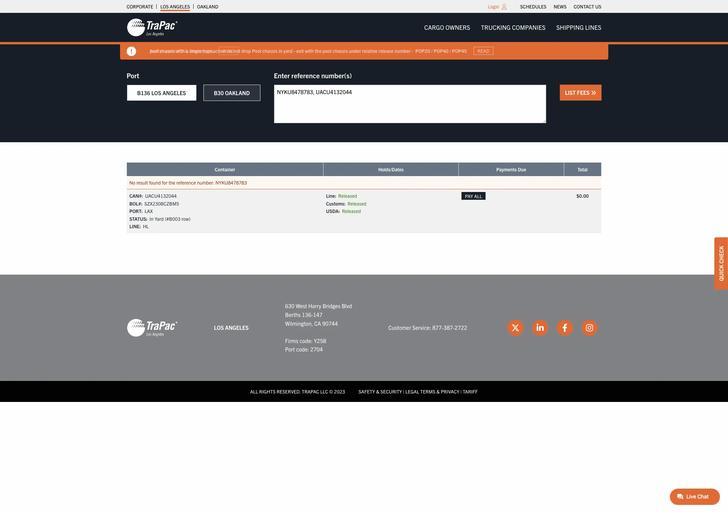 Task type: vqa. For each thing, say whether or not it's contained in the screenshot.


Task type: locate. For each thing, give the bounding box(es) containing it.
code:
[[300, 338, 313, 345], [296, 346, 309, 353]]

los
[[160, 3, 169, 9], [151, 90, 161, 96], [214, 325, 224, 332]]

oakland right los angeles 'link'
[[197, 3, 218, 9]]

1 horizontal spatial chassis
[[262, 48, 278, 54]]

pay
[[465, 193, 473, 199]]

2 read from the left
[[478, 48, 490, 54]]

- left exit
[[294, 48, 295, 54]]

quick check link
[[715, 238, 728, 290]]

1 vertical spatial angeles
[[163, 90, 186, 96]]

privacy
[[441, 389, 460, 395]]

1 vertical spatial the
[[169, 180, 175, 186]]

1 horizontal spatial reference
[[292, 71, 320, 80]]

y258
[[314, 338, 326, 345]]

1 horizontal spatial oakland
[[225, 90, 250, 96]]

1 horizontal spatial |
[[461, 389, 462, 395]]

oakland
[[197, 3, 218, 9], [225, 90, 250, 96]]

1 vertical spatial los
[[151, 90, 161, 96]]

1 - from the left
[[294, 48, 295, 54]]

& right terms in the right bottom of the page
[[437, 389, 440, 395]]

read left drop
[[223, 48, 235, 54]]

1 vertical spatial menu bar
[[419, 21, 607, 34]]

1 horizontal spatial port
[[285, 346, 295, 353]]

2 vertical spatial angeles
[[225, 325, 249, 332]]

2 read link from the left
[[474, 47, 494, 55]]

0 horizontal spatial read
[[223, 48, 235, 54]]

ca
[[314, 320, 321, 327]]

/ left pop45
[[450, 48, 451, 54]]

chassis left lfd
[[160, 48, 175, 54]]

1 horizontal spatial /
[[450, 48, 451, 54]]

/ left pop40
[[431, 48, 433, 54]]

0 vertical spatial menu bar
[[517, 2, 605, 11]]

1 pool from the left
[[150, 48, 159, 54]]

2 pool from the left
[[323, 48, 332, 54]]

the
[[315, 48, 322, 54], [169, 180, 175, 186]]

trapac.com
[[150, 48, 174, 54]]

0 horizontal spatial all
[[250, 389, 258, 395]]

a
[[186, 48, 188, 54]]

| left tariff
[[461, 389, 462, 395]]

angeles
[[170, 3, 190, 9], [163, 90, 186, 96], [225, 325, 249, 332]]

all left "rights"
[[250, 389, 258, 395]]

pool chassis with a single transaction  do not drop pool chassis in yard -  exit with the pool chassis under relative release number -  pop20 / pop40 / pop45
[[150, 48, 467, 54]]

| left legal
[[403, 389, 404, 395]]

container
[[215, 167, 235, 173]]

0 vertical spatial released
[[338, 193, 357, 199]]

Enter reference number(s) text field
[[274, 85, 547, 123]]

with left a
[[176, 48, 185, 54]]

usda:
[[326, 208, 340, 214]]

1 vertical spatial reference
[[176, 180, 196, 186]]

& right safety
[[376, 389, 379, 395]]

light image
[[502, 4, 507, 9]]

single
[[190, 48, 202, 54]]

angeles inside los angeles 'link'
[[170, 3, 190, 9]]

menu bar containing schedules
[[517, 2, 605, 11]]

port
[[127, 71, 139, 80], [285, 346, 295, 353]]

1 horizontal spatial pool
[[323, 48, 332, 54]]

menu bar down light image
[[419, 21, 607, 34]]

line:
[[129, 224, 141, 230]]

bridges
[[323, 303, 341, 310]]

released
[[338, 193, 357, 199], [348, 201, 367, 207], [342, 208, 361, 214]]

0 vertical spatial the
[[315, 48, 322, 54]]

0 vertical spatial los angeles image
[[127, 18, 178, 37]]

menu bar
[[517, 2, 605, 11], [419, 21, 607, 34]]

2 vertical spatial released
[[342, 208, 361, 214]]

read right pop45
[[478, 48, 490, 54]]

1 horizontal spatial solid image
[[591, 90, 597, 96]]

$ 0.00
[[577, 193, 589, 199]]

code: up 2704
[[300, 338, 313, 345]]

line: released customs: released usda: released
[[326, 193, 367, 214]]

- right number
[[412, 48, 413, 54]]

reference
[[292, 71, 320, 80], [176, 180, 196, 186]]

list fees button
[[560, 85, 602, 101]]

0 vertical spatial los angeles
[[160, 3, 190, 9]]

2704
[[310, 346, 323, 353]]

read link left drop
[[219, 47, 239, 55]]

news
[[554, 3, 567, 9]]

1 horizontal spatial read
[[478, 48, 490, 54]]

1 vertical spatial solid image
[[591, 90, 597, 96]]

port up b136
[[127, 71, 139, 80]]

1 vertical spatial los angeles
[[214, 325, 249, 332]]

b136 los angeles
[[137, 90, 186, 96]]

pool left lfd
[[150, 48, 159, 54]]

yard
[[284, 48, 293, 54]]

2722
[[455, 325, 467, 332]]

pool
[[150, 48, 159, 54], [323, 48, 332, 54]]

read link for trapac.com lfd & demurrage
[[219, 47, 239, 55]]

list fees
[[565, 89, 591, 96]]

released up the customs:
[[338, 193, 357, 199]]

2 vertical spatial los
[[214, 325, 224, 332]]

los angeles image
[[127, 18, 178, 37], [127, 319, 178, 338]]

uacu4132044
[[145, 193, 177, 199]]

tariff
[[463, 389, 478, 395]]

solid image left trapac.com
[[127, 47, 136, 56]]

all right pay
[[474, 193, 482, 199]]

pop40
[[434, 48, 449, 54]]

& right lfd
[[185, 48, 188, 54]]

banner
[[0, 13, 728, 60]]

row)
[[182, 216, 191, 222]]

read link for pool chassis with a single transaction  do not drop pool chassis in yard -  exit with the pool chassis under relative release number -  pop20 / pop40 / pop45
[[474, 47, 494, 55]]

(#b003
[[165, 216, 180, 222]]

solid image right fees
[[591, 90, 597, 96]]

cargo
[[424, 23, 444, 31]]

read
[[223, 48, 235, 54], [478, 48, 490, 54]]

result
[[136, 180, 148, 186]]

for
[[162, 180, 168, 186]]

read link right pop45
[[474, 47, 494, 55]]

read for pool chassis with a single transaction  do not drop pool chassis in yard -  exit with the pool chassis under relative release number -  pop20 / pop40 / pop45
[[478, 48, 490, 54]]

1 horizontal spatial all
[[474, 193, 482, 199]]

solid image inside 'list fees' button
[[591, 90, 597, 96]]

under
[[349, 48, 361, 54]]

owners
[[446, 23, 470, 31]]

nyku8478783
[[215, 180, 247, 186]]

szx2308czbm5
[[144, 201, 179, 207]]

0 vertical spatial angeles
[[170, 3, 190, 9]]

all rights reserved. trapac llc © 2023
[[250, 389, 345, 395]]

2 horizontal spatial &
[[437, 389, 440, 395]]

all
[[474, 193, 482, 199], [250, 389, 258, 395]]

port down firms
[[285, 346, 295, 353]]

0 horizontal spatial |
[[403, 389, 404, 395]]

1 horizontal spatial -
[[412, 48, 413, 54]]

reference left the 'number:'
[[176, 180, 196, 186]]

code: down firms
[[296, 346, 309, 353]]

exit
[[296, 48, 304, 54]]

|
[[403, 389, 404, 395], [461, 389, 462, 395]]

line:
[[326, 193, 336, 199]]

released down the customs:
[[342, 208, 361, 214]]

0 horizontal spatial /
[[431, 48, 433, 54]]

quick
[[718, 265, 725, 281]]

the right exit
[[315, 48, 322, 54]]

0 horizontal spatial the
[[169, 180, 175, 186]]

menu bar up shipping
[[517, 2, 605, 11]]

lax
[[145, 208, 153, 214]]

0 horizontal spatial with
[[176, 48, 185, 54]]

solid image
[[127, 47, 136, 56], [591, 90, 597, 96]]

los angeles image inside footer
[[127, 319, 178, 338]]

solid image inside banner
[[127, 47, 136, 56]]

port inside firms code:  y258 port code:  2704
[[285, 346, 295, 353]]

1 horizontal spatial with
[[305, 48, 314, 54]]

0 horizontal spatial read link
[[219, 47, 239, 55]]

number(s)
[[321, 71, 352, 80]]

2023
[[334, 389, 345, 395]]

0 horizontal spatial solid image
[[127, 47, 136, 56]]

0 vertical spatial all
[[474, 193, 482, 199]]

1 vertical spatial los angeles image
[[127, 319, 178, 338]]

1 vertical spatial port
[[285, 346, 295, 353]]

2 horizontal spatial chassis
[[333, 48, 348, 54]]

safety & security | legal terms & privacy | tariff
[[359, 389, 478, 395]]

the right for
[[169, 180, 175, 186]]

0 horizontal spatial -
[[294, 48, 295, 54]]

1 horizontal spatial read link
[[474, 47, 494, 55]]

footer
[[0, 275, 728, 403]]

1 read from the left
[[223, 48, 235, 54]]

0 horizontal spatial oakland
[[197, 3, 218, 9]]

2 los angeles image from the top
[[127, 319, 178, 338]]

west
[[296, 303, 307, 310]]

chassis
[[160, 48, 175, 54], [262, 48, 278, 54], [333, 48, 348, 54]]

legal
[[406, 389, 419, 395]]

1 vertical spatial all
[[250, 389, 258, 395]]

0 vertical spatial oakland
[[197, 3, 218, 9]]

with right exit
[[305, 48, 314, 54]]

chassis left under
[[333, 48, 348, 54]]

reference right enter
[[292, 71, 320, 80]]

chassis left the in
[[262, 48, 278, 54]]

cargo owners
[[424, 23, 470, 31]]

pool up number(s)
[[323, 48, 332, 54]]

0 horizontal spatial pool
[[150, 48, 159, 54]]

0 horizontal spatial port
[[127, 71, 139, 80]]

contact us link
[[574, 2, 602, 11]]

los angeles link
[[160, 2, 190, 11]]

released right the customs:
[[348, 201, 367, 207]]

1 vertical spatial oakland
[[225, 90, 250, 96]]

service:
[[413, 325, 431, 332]]

companies
[[512, 23, 546, 31]]

all inside button
[[474, 193, 482, 199]]

0 vertical spatial reference
[[292, 71, 320, 80]]

0 horizontal spatial chassis
[[160, 48, 175, 54]]

1 read link from the left
[[219, 47, 239, 55]]

due
[[518, 167, 526, 173]]

oakland right b30
[[225, 90, 250, 96]]

0 vertical spatial los
[[160, 3, 169, 9]]

no
[[129, 180, 135, 186]]

/
[[431, 48, 433, 54], [450, 48, 451, 54]]

0 vertical spatial solid image
[[127, 47, 136, 56]]

legal terms & privacy link
[[406, 389, 460, 395]]



Task type: describe. For each thing, give the bounding box(es) containing it.
enter reference number(s)
[[274, 71, 352, 80]]

payments due
[[497, 167, 526, 173]]

shipping lines link
[[551, 21, 607, 34]]

enter
[[274, 71, 290, 80]]

customer service: 877-387-2722
[[389, 325, 467, 332]]

1 horizontal spatial los angeles
[[214, 325, 249, 332]]

1 los angeles image from the top
[[127, 18, 178, 37]]

status:
[[129, 216, 148, 222]]

0 horizontal spatial reference
[[176, 180, 196, 186]]

firms code:  y258 port code:  2704
[[285, 338, 326, 353]]

demurrage
[[189, 48, 212, 54]]

schedules
[[520, 3, 547, 9]]

no result found for the reference number: nyku8478783
[[129, 180, 247, 186]]

transaction
[[203, 48, 226, 54]]

found
[[149, 180, 161, 186]]

news link
[[554, 2, 567, 11]]

lfd
[[175, 48, 184, 54]]

harry
[[308, 303, 321, 310]]

safety
[[359, 389, 375, 395]]

llc
[[320, 389, 328, 395]]

not
[[234, 48, 240, 54]]

port:
[[129, 208, 143, 214]]

136-
[[302, 312, 313, 319]]

lines
[[585, 23, 602, 31]]

rights
[[259, 389, 276, 395]]

list
[[565, 89, 576, 96]]

angeles inside footer
[[225, 325, 249, 332]]

1 horizontal spatial the
[[315, 48, 322, 54]]

menu bar containing cargo owners
[[419, 21, 607, 34]]

in
[[150, 216, 154, 222]]

©
[[329, 389, 333, 395]]

terms
[[420, 389, 436, 395]]

1 / from the left
[[431, 48, 433, 54]]

quick check
[[718, 246, 725, 281]]

0.00
[[579, 193, 589, 199]]

2 - from the left
[[412, 48, 413, 54]]

1 with from the left
[[176, 48, 185, 54]]

hl
[[143, 224, 149, 230]]

2 | from the left
[[461, 389, 462, 395]]

b30 oakland
[[214, 90, 250, 96]]

firms
[[285, 338, 298, 345]]

1 vertical spatial released
[[348, 201, 367, 207]]

corporate
[[127, 3, 153, 9]]

cargo owners link
[[419, 21, 476, 34]]

banner containing cargo owners
[[0, 13, 728, 60]]

us
[[596, 3, 602, 9]]

2 chassis from the left
[[262, 48, 278, 54]]

reserved.
[[277, 389, 301, 395]]

1 chassis from the left
[[160, 48, 175, 54]]

877-
[[433, 325, 444, 332]]

pop20
[[416, 48, 430, 54]]

login
[[488, 3, 499, 9]]

number
[[395, 48, 411, 54]]

b136
[[137, 90, 150, 96]]

relative
[[362, 48, 378, 54]]

2 / from the left
[[450, 48, 451, 54]]

shipping
[[557, 23, 584, 31]]

customs:
[[326, 201, 346, 207]]

footer containing 630 west harry bridges blvd
[[0, 275, 728, 403]]

147
[[313, 312, 323, 319]]

corporate link
[[127, 2, 153, 11]]

drop
[[241, 48, 251, 54]]

trucking
[[481, 23, 511, 31]]

can#: uacu4132044 bol#: szx2308czbm5 port: lax status: in yard (#b003 row) line: hl
[[129, 193, 191, 230]]

number:
[[197, 180, 214, 186]]

1 vertical spatial code:
[[296, 346, 309, 353]]

3 chassis from the left
[[333, 48, 348, 54]]

1 | from the left
[[403, 389, 404, 395]]

bol#:
[[129, 201, 142, 207]]

payments
[[497, 167, 517, 173]]

2 with from the left
[[305, 48, 314, 54]]

tariff link
[[463, 389, 478, 395]]

security
[[381, 389, 402, 395]]

all inside footer
[[250, 389, 258, 395]]

yard
[[155, 216, 164, 222]]

safety & security link
[[359, 389, 402, 395]]

0 horizontal spatial &
[[185, 48, 188, 54]]

0 vertical spatial code:
[[300, 338, 313, 345]]

customer
[[389, 325, 411, 332]]

pay all
[[465, 193, 482, 199]]

pay all button
[[462, 192, 486, 200]]

in
[[279, 48, 282, 54]]

0 vertical spatial port
[[127, 71, 139, 80]]

shipping lines
[[557, 23, 602, 31]]

holds/dates
[[378, 167, 404, 173]]

trucking companies link
[[476, 21, 551, 34]]

630
[[285, 303, 295, 310]]

630 west harry bridges blvd berths 136-147 wilmington, ca 90744
[[285, 303, 352, 327]]

read for trapac.com lfd & demurrage
[[223, 48, 235, 54]]

pool
[[252, 48, 261, 54]]

trapac
[[302, 389, 319, 395]]

b30
[[214, 90, 224, 96]]

trapac.com lfd & demurrage
[[150, 48, 212, 54]]

berths
[[285, 312, 301, 319]]

los inside 'link'
[[160, 3, 169, 9]]

contact
[[574, 3, 594, 9]]

0 horizontal spatial los angeles
[[160, 3, 190, 9]]

1 horizontal spatial &
[[376, 389, 379, 395]]



